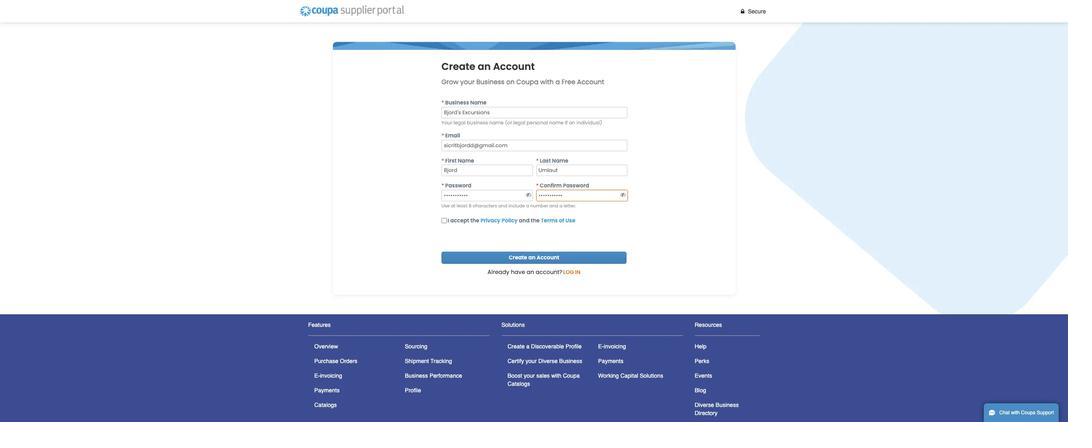 Task type: describe. For each thing, give the bounding box(es) containing it.
1 horizontal spatial payments
[[598, 358, 624, 365]]

confirm
[[540, 182, 562, 190]]

least
[[457, 203, 468, 209]]

with inside "boost your sales with coupa catalogs"
[[551, 373, 562, 379]]

name for * business name
[[470, 99, 487, 107]]

* for * last name
[[536, 157, 539, 165]]

orders
[[340, 358, 357, 365]]

shipment tracking link
[[405, 358, 452, 365]]

log in link
[[563, 268, 581, 279]]

1 vertical spatial fw image
[[525, 192, 532, 198]]

purchase orders link
[[314, 358, 357, 365]]

* email
[[442, 132, 460, 140]]

working
[[598, 373, 619, 379]]

diverse business directory
[[695, 402, 739, 417]]

events link
[[695, 373, 712, 379]]

last
[[540, 157, 551, 165]]

a left letter. on the right of page
[[560, 203, 563, 209]]

i accept the privacy policy and the terms of use
[[448, 217, 575, 225]]

create a discoverable profile link
[[508, 344, 582, 350]]

2 legal from the left
[[513, 120, 525, 126]]

in
[[575, 269, 581, 277]]

boost
[[508, 373, 522, 379]]

coupa inside "boost your sales with coupa catalogs"
[[563, 373, 580, 379]]

1 the from the left
[[470, 217, 479, 225]]

account for create an account grow your business on coupa with a free account
[[493, 60, 535, 73]]

business down discoverable in the bottom of the page
[[559, 358, 582, 365]]

support
[[1037, 410, 1054, 416]]

a inside create an account grow your business on coupa with a free account
[[556, 77, 560, 87]]

catalogs link
[[314, 402, 337, 409]]

terms
[[541, 217, 558, 225]]

2 password from the left
[[563, 182, 589, 190]]

1 vertical spatial catalogs
[[314, 402, 337, 409]]

business
[[467, 120, 488, 126]]

working capital solutions link
[[598, 373, 663, 379]]

2 the from the left
[[531, 217, 540, 225]]

privacy
[[481, 217, 501, 225]]

help
[[695, 344, 707, 350]]

create for create an account grow your business on coupa with a free account
[[442, 60, 475, 73]]

email
[[445, 132, 460, 140]]

invoicing for bottommost e-invoicing link
[[320, 373, 342, 379]]

your inside create an account grow your business on coupa with a free account
[[460, 77, 475, 87]]

purchase orders
[[314, 358, 357, 365]]

shipment tracking
[[405, 358, 452, 365]]

create for create an account
[[509, 254, 527, 262]]

blog link
[[695, 388, 706, 394]]

* confirm password
[[536, 182, 589, 190]]

catalogs inside "boost your sales with coupa catalogs"
[[508, 381, 530, 388]]

coupa inside create an account grow your business on coupa with a free account
[[516, 77, 539, 87]]

have
[[511, 268, 525, 277]]

your
[[442, 120, 452, 126]]

coupa supplier portal image
[[296, 2, 408, 20]]

fw image
[[620, 192, 627, 198]]

8
[[469, 203, 472, 209]]

1 horizontal spatial fw image
[[739, 8, 746, 14]]

capital
[[621, 373, 638, 379]]

create an account
[[509, 254, 559, 262]]

* for * business name
[[442, 99, 444, 107]]

2 name from the left
[[549, 120, 564, 126]]

help link
[[695, 344, 707, 350]]

an inside "button"
[[528, 254, 536, 262]]

account?
[[536, 268, 563, 277]]

a right include
[[526, 203, 529, 209]]

grow
[[442, 77, 459, 87]]

first
[[445, 157, 457, 165]]

coupa inside button
[[1021, 410, 1036, 416]]

1 horizontal spatial solutions
[[640, 373, 663, 379]]

tracking
[[431, 358, 452, 365]]

your for boost
[[524, 373, 535, 379]]

shipment
[[405, 358, 429, 365]]

boost your sales with coupa catalogs
[[508, 373, 580, 388]]

perks
[[695, 358, 709, 365]]

1 vertical spatial payments link
[[314, 388, 340, 394]]

diverse business directory link
[[695, 402, 739, 417]]

profile link
[[405, 388, 421, 394]]

use at least 8 characters and include a number and a letter.
[[442, 203, 576, 209]]

e-invoicing for e-invoicing link to the top
[[598, 344, 626, 350]]

policy
[[502, 217, 518, 225]]

sourcing link
[[405, 344, 427, 350]]

* last name
[[536, 157, 568, 165]]

number
[[530, 203, 548, 209]]

1 password from the left
[[445, 182, 471, 190]]

certify
[[508, 358, 524, 365]]

already
[[488, 268, 509, 277]]

certify your diverse business link
[[508, 358, 582, 365]]

0 vertical spatial profile
[[566, 344, 582, 350]]

* business name
[[442, 99, 487, 107]]

business performance link
[[405, 373, 462, 379]]

perks link
[[695, 358, 709, 365]]

characters
[[473, 203, 497, 209]]

your legal business name (or legal personal name if an individual)
[[442, 120, 602, 126]]

an inside create an account grow your business on coupa with a free account
[[478, 60, 491, 73]]

a left discoverable in the bottom of the page
[[526, 344, 530, 350]]

and for include
[[498, 203, 507, 209]]

directory
[[695, 410, 718, 417]]

2 horizontal spatial and
[[549, 203, 558, 209]]

account for create an account
[[537, 254, 559, 262]]

discoverable
[[531, 344, 564, 350]]

* for * first name
[[442, 157, 444, 165]]

i
[[448, 217, 449, 225]]

of
[[559, 217, 564, 225]]

business down grow
[[445, 99, 469, 107]]

your for certify
[[526, 358, 537, 365]]

working capital solutions
[[598, 373, 663, 379]]

resources
[[695, 322, 722, 329]]



Task type: vqa. For each thing, say whether or not it's contained in the screenshot.
Available
no



Task type: locate. For each thing, give the bounding box(es) containing it.
create inside create an account grow your business on coupa with a free account
[[442, 60, 475, 73]]

1 horizontal spatial e-invoicing
[[598, 344, 626, 350]]

e- for bottommost e-invoicing link
[[314, 373, 320, 379]]

1 horizontal spatial catalogs
[[508, 381, 530, 388]]

0 vertical spatial e-invoicing
[[598, 344, 626, 350]]

an
[[478, 60, 491, 73], [569, 120, 575, 126], [528, 254, 536, 262], [527, 268, 534, 277]]

account
[[493, 60, 535, 73], [577, 77, 604, 87], [537, 254, 559, 262]]

business performance
[[405, 373, 462, 379]]

on
[[506, 77, 515, 87]]

1 horizontal spatial name
[[549, 120, 564, 126]]

0 vertical spatial invoicing
[[604, 344, 626, 350]]

password
[[445, 182, 471, 190], [563, 182, 589, 190]]

log in button
[[563, 268, 581, 277]]

0 horizontal spatial the
[[470, 217, 479, 225]]

1 vertical spatial e-invoicing link
[[314, 373, 342, 379]]

e-invoicing down purchase
[[314, 373, 342, 379]]

0 vertical spatial e-
[[598, 344, 604, 350]]

with inside button
[[1011, 410, 1020, 416]]

0 horizontal spatial use
[[442, 203, 450, 209]]

and right policy
[[519, 217, 530, 225]]

terms of use link
[[541, 217, 575, 225]]

2 horizontal spatial account
[[577, 77, 604, 87]]

2 vertical spatial account
[[537, 254, 559, 262]]

business down shipment
[[405, 373, 428, 379]]

payments
[[598, 358, 624, 365], [314, 388, 340, 394]]

0 horizontal spatial catalogs
[[314, 402, 337, 409]]

* for * confirm password
[[536, 182, 539, 190]]

0 vertical spatial payments link
[[598, 358, 624, 365]]

coupa
[[516, 77, 539, 87], [563, 373, 580, 379], [1021, 410, 1036, 416]]

invoicing down purchase
[[320, 373, 342, 379]]

personal
[[527, 120, 548, 126]]

* left the email
[[442, 132, 444, 140]]

with
[[540, 77, 554, 87], [551, 373, 562, 379], [1011, 410, 1020, 416]]

fw image left the secure at the right of the page
[[739, 8, 746, 14]]

performance
[[430, 373, 462, 379]]

1 vertical spatial your
[[526, 358, 537, 365]]

account up on on the left of page
[[493, 60, 535, 73]]

* for * email
[[442, 132, 444, 140]]

accept
[[450, 217, 469, 225]]

None text field
[[442, 107, 628, 118], [442, 140, 628, 151], [442, 107, 628, 118], [442, 140, 628, 151]]

coupa right on on the left of page
[[516, 77, 539, 87]]

letter.
[[564, 203, 576, 209]]

create up the have
[[509, 254, 527, 262]]

fw image up number
[[525, 192, 532, 198]]

solutions up certify
[[502, 322, 525, 329]]

secure
[[748, 8, 766, 14]]

1 horizontal spatial payments link
[[598, 358, 624, 365]]

0 vertical spatial your
[[460, 77, 475, 87]]

0 horizontal spatial account
[[493, 60, 535, 73]]

sourcing
[[405, 344, 427, 350]]

1 vertical spatial profile
[[405, 388, 421, 394]]

1 name from the left
[[489, 120, 504, 126]]

0 horizontal spatial invoicing
[[320, 373, 342, 379]]

1 horizontal spatial e-
[[598, 344, 604, 350]]

payments link up the 'catalogs' link
[[314, 388, 340, 394]]

* up your
[[442, 99, 444, 107]]

log
[[563, 269, 574, 277]]

e-invoicing link up working
[[598, 344, 626, 350]]

create an account grow your business on coupa with a free account
[[442, 60, 604, 87]]

0 horizontal spatial diverse
[[538, 358, 558, 365]]

use
[[442, 203, 450, 209], [566, 217, 575, 225]]

1 horizontal spatial invoicing
[[604, 344, 626, 350]]

and right number
[[549, 203, 558, 209]]

* for * password
[[442, 182, 444, 190]]

None text field
[[442, 165, 533, 176], [536, 165, 628, 176], [442, 165, 533, 176], [536, 165, 628, 176]]

1 vertical spatial payments
[[314, 388, 340, 394]]

0 vertical spatial e-invoicing link
[[598, 344, 626, 350]]

1 vertical spatial use
[[566, 217, 575, 225]]

create an account button
[[442, 252, 627, 264]]

None checkbox
[[442, 218, 447, 223]]

purchase
[[314, 358, 338, 365]]

e- up working
[[598, 344, 604, 350]]

1 horizontal spatial use
[[566, 217, 575, 225]]

1 vertical spatial e-
[[314, 373, 320, 379]]

2 vertical spatial with
[[1011, 410, 1020, 416]]

resources link
[[695, 322, 722, 329]]

0 vertical spatial account
[[493, 60, 535, 73]]

2 vertical spatial coupa
[[1021, 410, 1036, 416]]

and
[[498, 203, 507, 209], [549, 203, 558, 209], [519, 217, 530, 225]]

coupa left support
[[1021, 410, 1036, 416]]

invoicing for e-invoicing link to the top
[[604, 344, 626, 350]]

0 horizontal spatial password
[[445, 182, 471, 190]]

create up grow
[[442, 60, 475, 73]]

your inside "boost your sales with coupa catalogs"
[[524, 373, 535, 379]]

business up directory on the right bottom of page
[[716, 402, 739, 409]]

at
[[451, 203, 456, 209]]

sales
[[536, 373, 550, 379]]

business inside 'diverse business directory'
[[716, 402, 739, 409]]

your left sales
[[524, 373, 535, 379]]

0 horizontal spatial name
[[489, 120, 504, 126]]

the right "accept"
[[470, 217, 479, 225]]

1 vertical spatial create
[[509, 254, 527, 262]]

0 horizontal spatial solutions
[[502, 322, 525, 329]]

payments up working
[[598, 358, 624, 365]]

* left the first
[[442, 157, 444, 165]]

0 horizontal spatial coupa
[[516, 77, 539, 87]]

name right last at the top of page
[[552, 157, 568, 165]]

0 horizontal spatial fw image
[[525, 192, 532, 198]]

events
[[695, 373, 712, 379]]

e-invoicing for bottommost e-invoicing link
[[314, 373, 342, 379]]

payments up the 'catalogs' link
[[314, 388, 340, 394]]

name
[[470, 99, 487, 107], [458, 157, 474, 165], [552, 157, 568, 165]]

e- for e-invoicing link to the top
[[598, 344, 604, 350]]

0 horizontal spatial legal
[[454, 120, 466, 126]]

* left confirm on the right of the page
[[536, 182, 539, 190]]

e- down purchase
[[314, 373, 320, 379]]

0 vertical spatial fw image
[[739, 8, 746, 14]]

1 horizontal spatial and
[[519, 217, 530, 225]]

None password field
[[442, 190, 533, 201], [536, 190, 628, 201], [442, 190, 533, 201], [536, 190, 628, 201]]

overview
[[314, 344, 338, 350]]

1 vertical spatial e-invoicing
[[314, 373, 342, 379]]

1 horizontal spatial legal
[[513, 120, 525, 126]]

account up account?
[[537, 254, 559, 262]]

business left on on the left of page
[[476, 77, 505, 87]]

1 horizontal spatial diverse
[[695, 402, 714, 409]]

your
[[460, 77, 475, 87], [526, 358, 537, 365], [524, 373, 535, 379]]

1 vertical spatial diverse
[[695, 402, 714, 409]]

1 horizontal spatial the
[[531, 217, 540, 225]]

1 vertical spatial account
[[577, 77, 604, 87]]

create a discoverable profile
[[508, 344, 582, 350]]

* down * first name
[[442, 182, 444, 190]]

name for * last name
[[552, 157, 568, 165]]

include
[[509, 203, 525, 209]]

name left the (or
[[489, 120, 504, 126]]

password up the least
[[445, 182, 471, 190]]

0 horizontal spatial payments
[[314, 388, 340, 394]]

a left the free
[[556, 77, 560, 87]]

0 vertical spatial use
[[442, 203, 450, 209]]

name left if
[[549, 120, 564, 126]]

e-
[[598, 344, 604, 350], [314, 373, 320, 379]]

legal right your
[[454, 120, 466, 126]]

name up the business
[[470, 99, 487, 107]]

your right certify
[[526, 358, 537, 365]]

chat with coupa support button
[[984, 404, 1059, 422]]

1 vertical spatial with
[[551, 373, 562, 379]]

0 horizontal spatial profile
[[405, 388, 421, 394]]

create inside "button"
[[509, 254, 527, 262]]

1 vertical spatial invoicing
[[320, 373, 342, 379]]

the left terms
[[531, 217, 540, 225]]

1 horizontal spatial account
[[537, 254, 559, 262]]

individual)
[[577, 120, 602, 126]]

2 vertical spatial your
[[524, 373, 535, 379]]

features
[[308, 322, 331, 329]]

solutions right capital
[[640, 373, 663, 379]]

1 horizontal spatial profile
[[566, 344, 582, 350]]

0 vertical spatial catalogs
[[508, 381, 530, 388]]

your right grow
[[460, 77, 475, 87]]

0 vertical spatial with
[[540, 77, 554, 87]]

password up letter. on the right of page
[[563, 182, 589, 190]]

0 vertical spatial coupa
[[516, 77, 539, 87]]

profile right discoverable in the bottom of the page
[[566, 344, 582, 350]]

overview link
[[314, 344, 338, 350]]

account inside create an account "button"
[[537, 254, 559, 262]]

already have an account? log in
[[488, 268, 581, 277]]

e-invoicing up working
[[598, 344, 626, 350]]

diverse
[[538, 358, 558, 365], [695, 402, 714, 409]]

1 vertical spatial solutions
[[640, 373, 663, 379]]

e-invoicing
[[598, 344, 626, 350], [314, 373, 342, 379]]

account right the free
[[577, 77, 604, 87]]

diverse up directory on the right bottom of page
[[695, 402, 714, 409]]

*
[[442, 99, 444, 107], [442, 132, 444, 140], [442, 157, 444, 165], [536, 157, 539, 165], [442, 182, 444, 190], [536, 182, 539, 190]]

fw image
[[739, 8, 746, 14], [525, 192, 532, 198]]

payments link up working
[[598, 358, 624, 365]]

0 horizontal spatial e-
[[314, 373, 320, 379]]

legal
[[454, 120, 466, 126], [513, 120, 525, 126]]

* password
[[442, 182, 471, 190]]

chat
[[1000, 410, 1010, 416]]

1 vertical spatial coupa
[[563, 373, 580, 379]]

with right sales
[[551, 373, 562, 379]]

e-invoicing link
[[598, 344, 626, 350], [314, 373, 342, 379]]

boost your sales with coupa catalogs link
[[508, 373, 580, 388]]

2 vertical spatial create
[[508, 344, 525, 350]]

0 vertical spatial payments
[[598, 358, 624, 365]]

a
[[556, 77, 560, 87], [526, 203, 529, 209], [560, 203, 563, 209], [526, 344, 530, 350]]

create for create a discoverable profile
[[508, 344, 525, 350]]

catalogs
[[508, 381, 530, 388], [314, 402, 337, 409]]

invoicing up working
[[604, 344, 626, 350]]

name right the first
[[458, 157, 474, 165]]

name for * first name
[[458, 157, 474, 165]]

1 legal from the left
[[454, 120, 466, 126]]

2 horizontal spatial coupa
[[1021, 410, 1036, 416]]

certify your diverse business
[[508, 358, 582, 365]]

blog
[[695, 388, 706, 394]]

0 horizontal spatial payments link
[[314, 388, 340, 394]]

0 vertical spatial create
[[442, 60, 475, 73]]

0 horizontal spatial e-invoicing link
[[314, 373, 342, 379]]

1 horizontal spatial e-invoicing link
[[598, 344, 626, 350]]

with inside create an account grow your business on coupa with a free account
[[540, 77, 554, 87]]

0 vertical spatial solutions
[[502, 322, 525, 329]]

use right of
[[566, 217, 575, 225]]

and left include
[[498, 203, 507, 209]]

business inside create an account grow your business on coupa with a free account
[[476, 77, 505, 87]]

chat with coupa support
[[1000, 410, 1054, 416]]

privacy policy link
[[481, 217, 518, 225]]

legal right the (or
[[513, 120, 525, 126]]

* left last at the top of page
[[536, 157, 539, 165]]

* first name
[[442, 157, 474, 165]]

0 horizontal spatial e-invoicing
[[314, 373, 342, 379]]

0 vertical spatial diverse
[[538, 358, 558, 365]]

diverse inside 'diverse business directory'
[[695, 402, 714, 409]]

name
[[489, 120, 504, 126], [549, 120, 564, 126]]

(or
[[505, 120, 512, 126]]

payments link
[[598, 358, 624, 365], [314, 388, 340, 394]]

1 horizontal spatial password
[[563, 182, 589, 190]]

0 horizontal spatial and
[[498, 203, 507, 209]]

use left at on the left of page
[[442, 203, 450, 209]]

profile down the business performance link at bottom left
[[405, 388, 421, 394]]

diverse down discoverable in the bottom of the page
[[538, 358, 558, 365]]

create up certify
[[508, 344, 525, 350]]

coupa right sales
[[563, 373, 580, 379]]

with left the free
[[540, 77, 554, 87]]

1 horizontal spatial coupa
[[563, 373, 580, 379]]

if
[[565, 120, 568, 126]]

and for the
[[519, 217, 530, 225]]

business
[[476, 77, 505, 87], [445, 99, 469, 107], [559, 358, 582, 365], [405, 373, 428, 379], [716, 402, 739, 409]]

free
[[562, 77, 575, 87]]

with right chat on the bottom right of page
[[1011, 410, 1020, 416]]

e-invoicing link down purchase
[[314, 373, 342, 379]]



